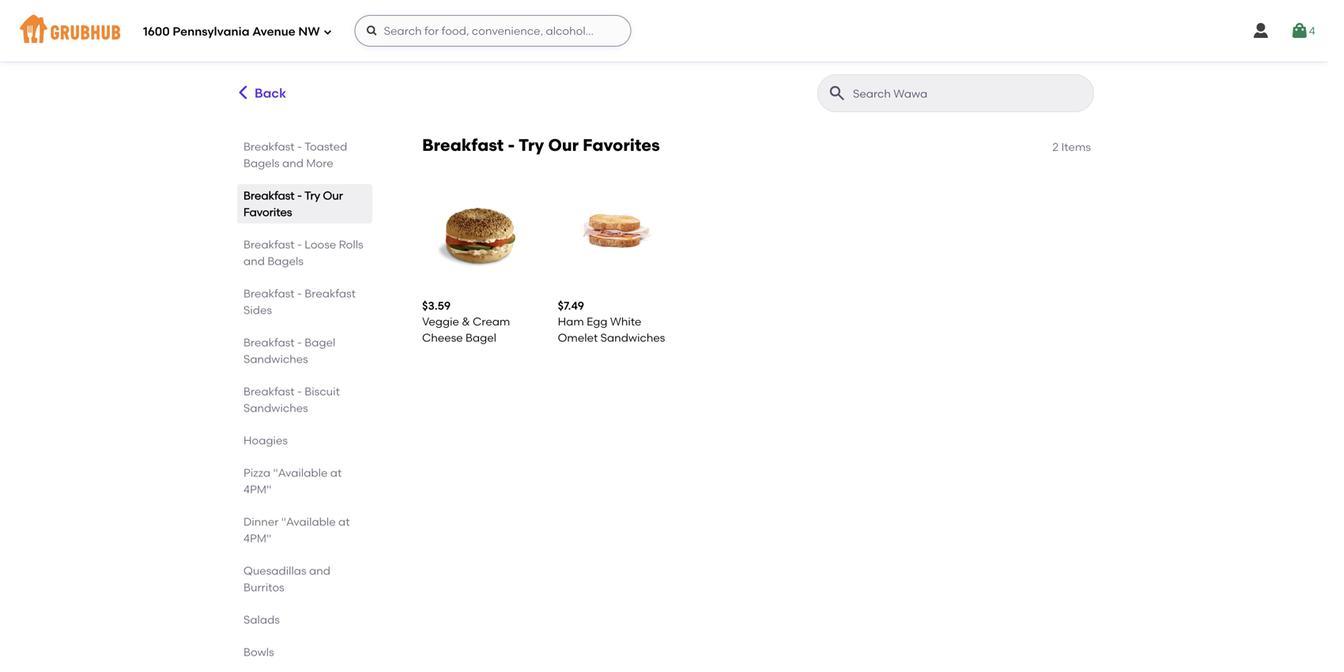 Task type: vqa. For each thing, say whether or not it's contained in the screenshot.
Breakfast within the Breakfast - Biscuit Sandwiches
yes



Task type: describe. For each thing, give the bounding box(es) containing it.
bowls tab
[[244, 645, 366, 661]]

sandwiches for biscuit
[[244, 402, 308, 415]]

sandwiches inside $7.49 ham egg white omelet sandwiches
[[601, 331, 665, 345]]

breakfast for breakfast - biscuit sandwiches tab
[[244, 385, 295, 399]]

nw
[[298, 25, 320, 39]]

$7.49
[[558, 299, 584, 313]]

toasted
[[305, 140, 347, 153]]

avenue
[[252, 25, 296, 39]]

salads
[[244, 614, 280, 627]]

favorites inside tab
[[244, 206, 292, 219]]

rolls
[[339, 238, 364, 251]]

and inside quesadillas and burritos
[[309, 565, 331, 578]]

breakfast - try our favorites inside tab
[[244, 189, 343, 219]]

egg
[[587, 315, 608, 329]]

breakfast - biscuit sandwiches tab
[[244, 384, 366, 417]]

back
[[255, 86, 286, 101]]

hoagies
[[244, 434, 288, 448]]

svg image inside 4 button
[[1291, 21, 1310, 40]]

$3.59 veggie & cream cheese bagel
[[422, 299, 510, 345]]

breakfast - bagel sandwiches tab
[[244, 335, 366, 368]]

$3.59
[[422, 299, 451, 313]]

- for breakfast - try our favorites tab at top
[[297, 189, 302, 202]]

"available for dinner
[[281, 516, 336, 529]]

breakfast - toasted bagels and more tab
[[244, 138, 366, 172]]

bagels inside the 'breakfast - toasted bagels and more'
[[244, 157, 280, 170]]

&
[[462, 315, 470, 329]]

breakfast - toasted bagels and more
[[244, 140, 347, 170]]

breakfast - bagel sandwiches
[[244, 336, 336, 366]]

our inside tab
[[323, 189, 343, 202]]

ham egg white omelet sandwiches image
[[558, 172, 675, 289]]

breakfast - loose rolls and bagels tab
[[244, 236, 366, 270]]

at for pizza "available at 4pm"
[[330, 467, 342, 480]]

- for breakfast - biscuit sandwiches tab
[[297, 385, 302, 399]]

bagel inside breakfast - bagel sandwiches
[[305, 336, 336, 350]]

1600
[[143, 25, 170, 39]]

pizza "available at 4pm"
[[244, 467, 342, 497]]

try inside tab
[[305, 189, 320, 202]]

2 items
[[1053, 140, 1091, 154]]

pizza "available at 4pm" tab
[[244, 465, 366, 498]]

4pm" for pizza "available at 4pm"
[[244, 483, 272, 497]]

0 vertical spatial our
[[548, 135, 579, 155]]

Search for food, convenience, alcohol... search field
[[355, 15, 632, 47]]

and for more
[[282, 157, 304, 170]]

back button
[[234, 74, 287, 112]]

loose
[[305, 238, 336, 251]]

veggie
[[422, 315, 459, 329]]

- for breakfast - bagel sandwiches 'tab'
[[297, 336, 302, 350]]

"available for pizza
[[273, 467, 328, 480]]

veggie & cream cheese bagel image
[[422, 172, 539, 289]]

breakfast - breakfast sides tab
[[244, 285, 366, 319]]

breakfast for breakfast - breakfast sides tab
[[244, 287, 295, 301]]

4 button
[[1291, 17, 1316, 45]]



Task type: locate. For each thing, give the bounding box(es) containing it.
2
[[1053, 140, 1059, 154]]

white
[[610, 315, 642, 329]]

- for breakfast - loose rolls and bagels tab
[[297, 238, 302, 251]]

quesadillas and burritos
[[244, 565, 331, 595]]

svg image
[[366, 25, 379, 37], [323, 27, 333, 37]]

0 vertical spatial sandwiches
[[601, 331, 665, 345]]

bagel inside $3.59 veggie & cream cheese bagel
[[466, 331, 497, 345]]

dinner "available at 4pm"
[[244, 516, 350, 546]]

"available down hoagies tab
[[273, 467, 328, 480]]

1600 pennsylvania avenue nw
[[143, 25, 320, 39]]

items
[[1062, 140, 1091, 154]]

2 4pm" from the top
[[244, 532, 272, 546]]

omelet
[[558, 331, 598, 345]]

and inside the 'breakfast - toasted bagels and more'
[[282, 157, 304, 170]]

magnifying glass icon image
[[828, 84, 847, 103]]

0 vertical spatial and
[[282, 157, 304, 170]]

sandwiches inside breakfast - biscuit sandwiches
[[244, 402, 308, 415]]

cream
[[473, 315, 510, 329]]

and for bagels
[[244, 255, 265, 268]]

0 horizontal spatial svg image
[[1252, 21, 1271, 40]]

at down pizza "available at 4pm" tab
[[338, 516, 350, 529]]

1 vertical spatial sandwiches
[[244, 353, 308, 366]]

4pm" down dinner
[[244, 532, 272, 546]]

breakfast for breakfast - toasted bagels and more tab
[[244, 140, 295, 153]]

favorites
[[583, 135, 660, 155], [244, 206, 292, 219]]

- for breakfast - toasted bagels and more tab
[[297, 140, 302, 153]]

cheese
[[422, 331, 463, 345]]

0 horizontal spatial our
[[323, 189, 343, 202]]

burritos
[[244, 581, 285, 595]]

salads tab
[[244, 612, 366, 629]]

sandwiches up hoagies
[[244, 402, 308, 415]]

"available
[[273, 467, 328, 480], [281, 516, 336, 529]]

1 horizontal spatial svg image
[[366, 25, 379, 37]]

1 vertical spatial try
[[305, 189, 320, 202]]

0 vertical spatial try
[[519, 135, 544, 155]]

0 horizontal spatial breakfast - try our favorites
[[244, 189, 343, 219]]

4pm" inside the dinner "available at 4pm"
[[244, 532, 272, 546]]

biscuit
[[305, 385, 340, 399]]

and left more
[[282, 157, 304, 170]]

bagel down cream
[[466, 331, 497, 345]]

"available inside the dinner "available at 4pm"
[[281, 516, 336, 529]]

dinner "available at 4pm" tab
[[244, 514, 366, 547]]

breakfast - try our favorites
[[422, 135, 660, 155], [244, 189, 343, 219]]

2 horizontal spatial and
[[309, 565, 331, 578]]

1 vertical spatial at
[[338, 516, 350, 529]]

bowls
[[244, 646, 274, 660]]

1 vertical spatial bagels
[[268, 255, 304, 268]]

0 horizontal spatial favorites
[[244, 206, 292, 219]]

0 horizontal spatial and
[[244, 255, 265, 268]]

0 vertical spatial "available
[[273, 467, 328, 480]]

0 vertical spatial at
[[330, 467, 342, 480]]

1 horizontal spatial favorites
[[583, 135, 660, 155]]

1 horizontal spatial our
[[548, 135, 579, 155]]

at inside the dinner "available at 4pm"
[[338, 516, 350, 529]]

1 vertical spatial favorites
[[244, 206, 292, 219]]

1 horizontal spatial breakfast - try our favorites
[[422, 135, 660, 155]]

0 horizontal spatial try
[[305, 189, 320, 202]]

pizza
[[244, 467, 271, 480]]

"available down pizza "available at 4pm" tab
[[281, 516, 336, 529]]

bagels inside 'breakfast - loose rolls and bagels'
[[268, 255, 304, 268]]

1 svg image from the left
[[1252, 21, 1271, 40]]

1 vertical spatial 4pm"
[[244, 532, 272, 546]]

ham
[[558, 315, 584, 329]]

2 svg image from the left
[[1291, 21, 1310, 40]]

hoagies tab
[[244, 433, 366, 449]]

breakfast inside breakfast - biscuit sandwiches
[[244, 385, 295, 399]]

- for breakfast - breakfast sides tab
[[297, 287, 302, 301]]

- inside breakfast - biscuit sandwiches
[[297, 385, 302, 399]]

breakfast inside the 'breakfast - toasted bagels and more'
[[244, 140, 295, 153]]

1 horizontal spatial and
[[282, 157, 304, 170]]

1 horizontal spatial try
[[519, 135, 544, 155]]

1 vertical spatial and
[[244, 255, 265, 268]]

- inside 'breakfast - loose rolls and bagels'
[[297, 238, 302, 251]]

breakfast inside 'breakfast - loose rolls and bagels'
[[244, 238, 295, 251]]

our
[[548, 135, 579, 155], [323, 189, 343, 202]]

4pm" inside pizza "available at 4pm"
[[244, 483, 272, 497]]

svg image
[[1252, 21, 1271, 40], [1291, 21, 1310, 40]]

0 vertical spatial bagels
[[244, 157, 280, 170]]

and
[[282, 157, 304, 170], [244, 255, 265, 268], [309, 565, 331, 578]]

sandwiches up breakfast - biscuit sandwiches
[[244, 353, 308, 366]]

dinner
[[244, 516, 279, 529]]

bagels
[[244, 157, 280, 170], [268, 255, 304, 268]]

quesadillas
[[244, 565, 307, 578]]

bagels left more
[[244, 157, 280, 170]]

sandwiches
[[601, 331, 665, 345], [244, 353, 308, 366], [244, 402, 308, 415]]

at for dinner "available at 4pm"
[[338, 516, 350, 529]]

caret left icon image
[[235, 84, 251, 101]]

bagels up breakfast - breakfast sides
[[268, 255, 304, 268]]

- inside breakfast - bagel sandwiches
[[297, 336, 302, 350]]

4pm" for dinner "available at 4pm"
[[244, 532, 272, 546]]

0 horizontal spatial bagel
[[305, 336, 336, 350]]

Search Wawa search field
[[852, 86, 1089, 101]]

2 vertical spatial and
[[309, 565, 331, 578]]

quesadillas and burritos tab
[[244, 563, 366, 596]]

0 vertical spatial breakfast - try our favorites
[[422, 135, 660, 155]]

more
[[306, 157, 333, 170]]

breakfast
[[422, 135, 504, 155], [244, 140, 295, 153], [244, 189, 295, 202], [244, 238, 295, 251], [244, 287, 295, 301], [305, 287, 356, 301], [244, 336, 295, 350], [244, 385, 295, 399]]

1 vertical spatial "available
[[281, 516, 336, 529]]

sandwiches inside breakfast - bagel sandwiches
[[244, 353, 308, 366]]

1 vertical spatial breakfast - try our favorites
[[244, 189, 343, 219]]

1 horizontal spatial bagel
[[466, 331, 497, 345]]

and inside 'breakfast - loose rolls and bagels'
[[244, 255, 265, 268]]

breakfast - biscuit sandwiches
[[244, 385, 340, 415]]

breakfast - breakfast sides
[[244, 287, 356, 317]]

and down dinner "available at 4pm" tab on the bottom of page
[[309, 565, 331, 578]]

try
[[519, 135, 544, 155], [305, 189, 320, 202]]

sandwiches for bagel
[[244, 353, 308, 366]]

0 vertical spatial 4pm"
[[244, 483, 272, 497]]

breakfast inside breakfast - bagel sandwiches
[[244, 336, 295, 350]]

1 vertical spatial our
[[323, 189, 343, 202]]

main navigation navigation
[[0, 0, 1329, 62]]

- inside breakfast - breakfast sides
[[297, 287, 302, 301]]

sandwiches down white
[[601, 331, 665, 345]]

breakfast - loose rolls and bagels
[[244, 238, 364, 268]]

"available inside pizza "available at 4pm"
[[273, 467, 328, 480]]

0 horizontal spatial svg image
[[323, 27, 333, 37]]

4pm"
[[244, 483, 272, 497], [244, 532, 272, 546]]

at
[[330, 467, 342, 480], [338, 516, 350, 529]]

and up the sides
[[244, 255, 265, 268]]

4
[[1310, 24, 1316, 37]]

2 vertical spatial sandwiches
[[244, 402, 308, 415]]

bagel
[[466, 331, 497, 345], [305, 336, 336, 350]]

breakfast for breakfast - try our favorites tab at top
[[244, 189, 295, 202]]

$7.49 ham egg white omelet sandwiches
[[558, 299, 665, 345]]

-
[[508, 135, 515, 155], [297, 140, 302, 153], [297, 189, 302, 202], [297, 238, 302, 251], [297, 287, 302, 301], [297, 336, 302, 350], [297, 385, 302, 399]]

at inside pizza "available at 4pm"
[[330, 467, 342, 480]]

4pm" down pizza
[[244, 483, 272, 497]]

- inside the 'breakfast - toasted bagels and more'
[[297, 140, 302, 153]]

1 4pm" from the top
[[244, 483, 272, 497]]

1 horizontal spatial svg image
[[1291, 21, 1310, 40]]

bagel down breakfast - breakfast sides tab
[[305, 336, 336, 350]]

at down hoagies tab
[[330, 467, 342, 480]]

breakfast - try our favorites tab
[[244, 187, 366, 221]]

breakfast for breakfast - bagel sandwiches 'tab'
[[244, 336, 295, 350]]

breakfast for breakfast - loose rolls and bagels tab
[[244, 238, 295, 251]]

sides
[[244, 304, 272, 317]]

pennsylvania
[[173, 25, 250, 39]]

0 vertical spatial favorites
[[583, 135, 660, 155]]



